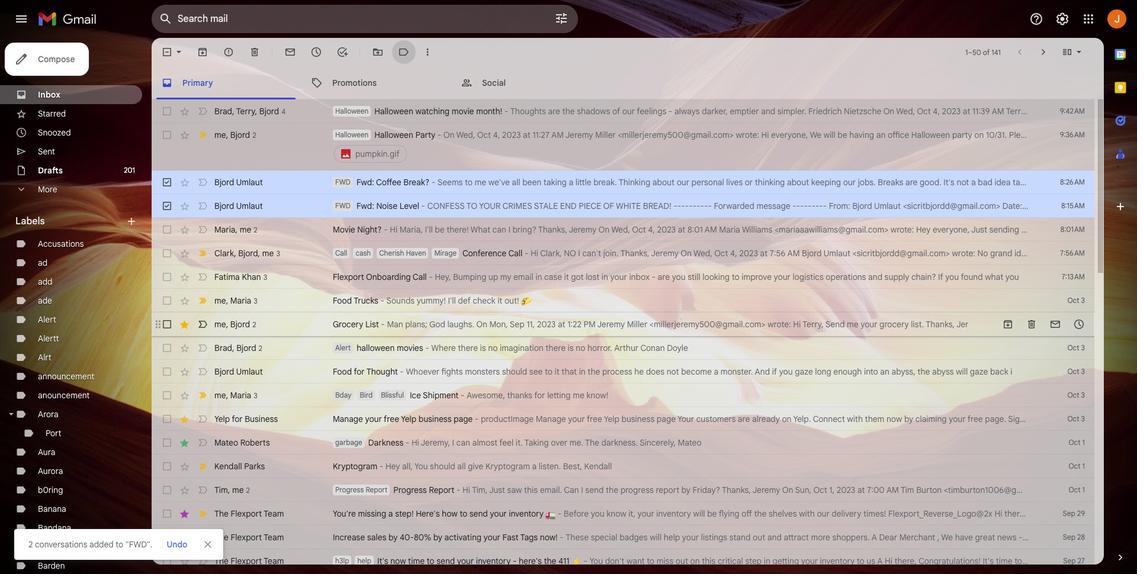 Task type: vqa. For each thing, say whether or not it's contained in the screenshot.


Task type: locate. For each thing, give the bounding box(es) containing it.
1 me , maria 3 from the top
[[215, 295, 258, 306]]

0 vertical spatial fwd:
[[357, 177, 374, 188]]

hi
[[762, 130, 770, 140], [390, 225, 398, 235], [531, 248, 539, 259], [794, 319, 801, 330], [412, 438, 419, 449], [463, 485, 471, 496], [995, 509, 1003, 520], [885, 556, 893, 567]]

tim left 'burton'
[[901, 485, 915, 496]]

invitation
[[1059, 225, 1094, 235]]

so
[[1120, 556, 1129, 567]]

williams
[[743, 225, 773, 235]]

0 horizontal spatial report
[[366, 486, 388, 495]]

1 horizontal spatial gaze
[[971, 367, 989, 378]]

tab list inside main content
[[152, 66, 1105, 100]]

thanks, left jer
[[926, 319, 955, 330]]

help
[[664, 533, 681, 543], [358, 557, 372, 566]]

1 time from the left
[[408, 556, 425, 567]]

fwd: for fwd: noise level
[[357, 201, 374, 212]]

mon, left aug
[[1025, 201, 1044, 212]]

1 vertical spatial me , maria 3
[[215, 390, 258, 401]]

2 free from the left
[[587, 414, 603, 425]]

your up fast
[[490, 509, 507, 520]]

1 vertical spatial me , bjord 2
[[215, 319, 256, 330]]

0 vertical spatial not
[[957, 177, 970, 188]]

0 horizontal spatial now
[[391, 556, 406, 567]]

2 inside maria , me 2
[[254, 226, 258, 234]]

2 mateo from the left
[[678, 438, 702, 449]]

1 horizontal spatial we
[[942, 533, 954, 543]]

2 is from the left
[[568, 343, 574, 354]]

begin right 29
[[1086, 509, 1107, 520]]

2 business from the left
[[622, 414, 655, 425]]

1 horizontal spatial business
[[622, 414, 655, 425]]

call up email
[[509, 248, 523, 259]]

movie
[[452, 106, 474, 117]]

1 me , bjord 2 from the top
[[215, 129, 256, 140]]

1 vertical spatial you
[[590, 556, 603, 567]]

alert for alert halloween movies - where there is no imagination there is no horror. arthur conan doyle
[[335, 344, 351, 353]]

advanced search options image
[[550, 7, 574, 30]]

cherish
[[379, 249, 404, 258]]

2 vertical spatial team
[[264, 556, 284, 567]]

0 horizontal spatial begin
[[1025, 556, 1046, 567]]

1 horizontal spatial just
[[972, 225, 988, 235]]

row containing tim
[[152, 479, 1138, 503]]

oct 3 for sounds yummy! i'll def check it out!
[[1068, 296, 1086, 305]]

business
[[245, 414, 278, 425]]

<sicritbjordd@gmail.com> up supply at top right
[[853, 248, 951, 259]]

def
[[458, 296, 471, 306]]

fwd inside fwd fwd: noise level - confess to your crimes stale end piece of white bread! ---------- forwarded message --------- from: bjord umlaut <sicritbjordd@gmail.com> date: mon, aug 7, 2023 at 10:58 am s
[[335, 202, 351, 210]]

1 horizontal spatial you
[[590, 556, 603, 567]]

2 yelp from the left
[[401, 414, 417, 425]]

9 row from the top
[[152, 313, 1095, 337]]

1 horizontal spatial everyone,
[[933, 225, 970, 235]]

friedrich
[[809, 106, 842, 117]]

1 fwd from the top
[[335, 178, 351, 187]]

1 horizontal spatial miller
[[627, 319, 648, 330]]

Search mail text field
[[178, 13, 522, 25]]

add to tasks image
[[337, 46, 348, 58]]

jeremy up 'shelves'
[[753, 485, 781, 496]]

2 kryptogram from the left
[[486, 462, 530, 472]]

monster.
[[721, 367, 754, 378]]

1 horizontal spatial mon,
[[1025, 201, 1044, 212]]

5 row from the top
[[152, 218, 1106, 242]]

back
[[991, 367, 1009, 378]]

the flexport team for sep 27
[[215, 556, 284, 567]]

sending
[[990, 225, 1020, 235]]

business down shipment
[[419, 414, 452, 425]]

clark , bjord , me 3
[[215, 248, 280, 259]]

report
[[429, 485, 455, 496], [366, 486, 388, 495]]

1 vertical spatial team
[[264, 533, 284, 543]]

0 vertical spatial oct 1
[[1069, 439, 1086, 447]]

0 vertical spatial brad
[[215, 106, 232, 116]]

it left out!
[[498, 296, 503, 306]]

1 vertical spatial the flexport team
[[215, 533, 284, 543]]

1 vertical spatial on
[[783, 414, 792, 425]]

1 horizontal spatial is
[[568, 343, 574, 354]]

1 horizontal spatial yelp
[[401, 414, 417, 425]]

fwd inside fwd fwd: coffee break? - seems to me we've all been taking a little break. thinking about our personal lives or thinking about keeping our jobs. breaks are good. it's not a bad idea taking a break every now and the
[[335, 178, 351, 187]]

1 vertical spatial hey
[[386, 462, 400, 472]]

am right 7:56
[[788, 248, 800, 259]]

1 horizontal spatial on
[[783, 414, 792, 425]]

i
[[1011, 367, 1013, 378]]

1 horizontal spatial there
[[546, 343, 566, 354]]

🌮 image
[[522, 297, 532, 307]]

idea
[[995, 177, 1011, 188], [1015, 248, 1031, 259]]

1 vertical spatial <sicritbjordd@gmail.com>
[[853, 248, 951, 259]]

improve
[[742, 272, 772, 283]]

27
[[1078, 557, 1086, 566]]

jeremy right pm
[[598, 319, 625, 330]]

2 about from the left
[[788, 177, 810, 188]]

there up the that
[[546, 343, 566, 354]]

brad for bjord
[[215, 343, 232, 354]]

12 row from the top
[[152, 384, 1095, 408]]

a
[[569, 177, 574, 188], [972, 177, 977, 188], [1039, 177, 1043, 188], [1022, 225, 1027, 235], [1097, 248, 1102, 259], [714, 367, 719, 378], [532, 462, 537, 472], [389, 509, 393, 520]]

taking right been
[[544, 177, 567, 188]]

3 yelp from the left
[[604, 414, 620, 425]]

free down know!
[[587, 414, 603, 425]]

undo
[[167, 540, 188, 551]]

forget
[[1051, 509, 1074, 520]]

you
[[672, 272, 686, 283], [946, 272, 960, 283], [1006, 272, 1020, 283], [780, 367, 793, 378], [591, 509, 605, 520]]

hi right us
[[885, 556, 893, 567]]

row containing maria
[[152, 218, 1106, 242]]

2 vertical spatial oct 1
[[1069, 486, 1086, 495]]

your left grocery
[[861, 319, 878, 330]]

i'll right maria, at the left top
[[425, 225, 433, 235]]

0 horizontal spatial kryptogram
[[333, 462, 378, 472]]

13 row from the top
[[152, 408, 1095, 431]]

kryptogram
[[333, 462, 378, 472], [486, 462, 530, 472]]

2 vertical spatial now
[[391, 556, 406, 567]]

our left delivery
[[817, 509, 830, 520]]

1 business from the left
[[419, 414, 452, 425]]

halloween inside halloween halloween party - on wed, oct 4, 2023 at 11:27 am jeremy miller <millerjeremy500@gmail.com> wrote: hi everyone, we will be having an office halloween party on 10/31. please submit your costume ideas
[[335, 130, 369, 139]]

on left the yelp.
[[783, 414, 792, 425]]

1 oct 3 from the top
[[1068, 296, 1086, 305]]

2023
[[943, 106, 961, 117], [502, 130, 521, 140], [1070, 201, 1089, 212], [658, 225, 676, 235], [740, 248, 759, 259], [537, 319, 556, 330], [837, 485, 856, 496]]

for left letting
[[535, 391, 545, 401]]

2 vertical spatial the flexport team
[[215, 556, 284, 567]]

0 vertical spatial fwd
[[335, 178, 351, 187]]

mateo up kendall parks at the left of the page
[[215, 438, 238, 449]]

promotions tab
[[302, 66, 451, 100]]

3 bjord umlaut from the top
[[215, 367, 263, 378]]

bad
[[979, 177, 993, 188]]

almost
[[473, 438, 498, 449]]

2 vertical spatial it
[[555, 367, 560, 378]]

report inside progress report progress report - hi tim, just saw this email. can i send the progress report by friday? thanks, jeremy on sun, oct 1, 2023 at 7:00 am tim burton <timburton1006@gmail.com> wrote: hello jeremy, j
[[366, 486, 388, 495]]

a left conferenc
[[1097, 248, 1102, 259]]

check
[[473, 296, 496, 306]]

there right where
[[458, 343, 478, 354]]

ice
[[410, 391, 421, 401]]

a left 'friendly' on the top of page
[[1022, 225, 1027, 235]]

still
[[688, 272, 701, 283]]

row containing fatima khan
[[152, 266, 1095, 289]]

0 vertical spatial just
[[972, 225, 988, 235]]

8:26 am
[[1061, 178, 1086, 187]]

1 horizontal spatial page
[[657, 414, 676, 425]]

<sicritbjordd@gmail.com>
[[904, 201, 1001, 212], [853, 248, 951, 259]]

miller up arthur
[[627, 319, 648, 330]]

progress
[[394, 485, 427, 496], [335, 486, 364, 495]]

2 fwd from the top
[[335, 202, 351, 210]]

0 horizontal spatial business
[[419, 414, 452, 425]]

alertt
[[38, 334, 59, 344]]

on up office in the right top of the page
[[884, 106, 895, 117]]

hi left tim,
[[463, 485, 471, 496]]

kryptogram - hey all, you should all give kryptogram a listen. best, kendall
[[333, 462, 612, 472]]

6 row from the top
[[152, 242, 1138, 266]]

alert inside the labels navigation
[[38, 315, 56, 325]]

me up fatima khan 3
[[262, 248, 274, 259]]

brad for terry
[[215, 106, 232, 116]]

mark as unread image
[[284, 46, 296, 58]]

you right all,
[[415, 462, 428, 472]]

1 horizontal spatial report
[[429, 485, 455, 496]]

2 bjord umlaut from the top
[[215, 201, 263, 212]]

feelings
[[637, 106, 667, 117]]

3 team from the top
[[264, 556, 284, 567]]

thinking
[[755, 177, 785, 188]]

alert
[[14, 27, 1119, 561]]

0 vertical spatial begin
[[1086, 509, 1107, 520]]

send right 'can'
[[586, 485, 604, 496]]

grand
[[991, 248, 1013, 259]]

8:01
[[688, 225, 703, 235]]

bread!
[[643, 201, 672, 212]]

conferenc
[[1104, 248, 1138, 259]]

cell
[[333, 129, 1138, 165]]

1 horizontal spatial should
[[502, 367, 528, 378]]

0 vertical spatial all
[[512, 177, 521, 188]]

0 horizontal spatial there,
[[895, 556, 917, 567]]

<sicritbjordd@gmail.com> down good.
[[904, 201, 1001, 212]]

snooze image
[[311, 46, 322, 58]]

fwd:
[[357, 177, 374, 188], [357, 201, 374, 212]]

the
[[563, 106, 575, 117], [1126, 177, 1138, 188], [588, 367, 601, 378], [918, 367, 931, 378], [606, 485, 619, 496], [755, 509, 767, 520], [544, 556, 557, 567]]

1 the flexport team from the top
[[215, 509, 284, 520]]

you left know
[[591, 509, 605, 520]]

progress report progress report - hi tim, just saw this email. can i send the progress report by friday? thanks, jeremy on sun, oct 1, 2023 at 7:00 am tim burton <timburton1006@gmail.com> wrote: hello jeremy, j
[[335, 485, 1138, 496]]

tab list
[[1105, 38, 1138, 532], [152, 66, 1105, 100]]

1 food from the top
[[333, 296, 352, 306]]

oct 1 for hi tim, just saw this email. can i send the progress report by friday? thanks, jeremy on sun, oct 1, 2023 at 7:00 am tim burton <timburton1006@gmail.com> wrote: hello jeremy, j
[[1069, 486, 1086, 495]]

fwd
[[335, 178, 351, 187], [335, 202, 351, 210]]

alert inside alert halloween movies - where there is no imagination there is no horror. arthur conan doyle
[[335, 344, 351, 353]]

settings image
[[1056, 12, 1070, 26]]

2 fwd: from the top
[[357, 201, 374, 212]]

0 horizontal spatial taking
[[544, 177, 567, 188]]

progress down all,
[[394, 485, 427, 496]]

0 vertical spatial the flexport team
[[215, 509, 284, 520]]

to down 80%
[[427, 556, 435, 567]]

can right what
[[493, 225, 507, 235]]

hi left maria, at the left top
[[390, 225, 398, 235]]

mateo down your
[[678, 438, 702, 449]]

2 vertical spatial send
[[437, 556, 455, 567]]

time down news on the bottom right of page
[[997, 556, 1013, 567]]

1 bjord umlaut from the top
[[215, 177, 263, 188]]

0 vertical spatial it
[[565, 272, 569, 283]]

3 inside the clark , bjord , me 3
[[276, 249, 280, 258]]

it's down great on the bottom
[[983, 556, 994, 567]]

fwd left coffee
[[335, 178, 351, 187]]

wed,
[[897, 106, 916, 117], [457, 130, 476, 140], [612, 225, 631, 235], [694, 248, 713, 259]]

hey left all,
[[386, 462, 400, 472]]

2 food from the top
[[333, 367, 352, 378]]

coffee
[[376, 177, 402, 188]]

business up "darkness."
[[622, 414, 655, 425]]

3 oct 3 from the top
[[1068, 367, 1086, 376]]

fwd: left "noise"
[[357, 201, 374, 212]]

whoever
[[406, 367, 440, 378]]

1 vertical spatial of
[[613, 106, 621, 117]]

main content
[[152, 38, 1138, 575]]

1 horizontal spatial help
[[664, 533, 681, 543]]

2 vertical spatial on
[[691, 556, 700, 567]]

activating
[[445, 533, 482, 543]]

barden link
[[38, 561, 65, 572]]

personal
[[692, 177, 725, 188]]

bjord umlaut for fwd: coffee break?
[[215, 177, 263, 188]]

at left 11:39
[[964, 106, 971, 117]]

out right the stand
[[753, 533, 766, 543]]

by right 80%
[[434, 533, 443, 543]]

alert
[[38, 315, 56, 325], [335, 344, 351, 353]]

2 horizontal spatial it
[[565, 272, 569, 283]]

4, down bread!
[[648, 225, 655, 235]]

food for food for thought - whoever fights monsters should see to it that in the process he does not become a monster. and if you gaze long enough into an abyss, the abyss will gaze back i
[[333, 367, 352, 378]]

3 oct 1 from the top
[[1069, 486, 1086, 495]]

1 horizontal spatial idea
[[1015, 248, 1031, 259]]

1 team from the top
[[264, 509, 284, 520]]

5 oct 3 from the top
[[1068, 415, 1086, 424]]

already
[[753, 414, 780, 425]]

0 vertical spatial everyone,
[[772, 130, 809, 140]]

it's right good.
[[944, 177, 955, 188]]

0 vertical spatial a
[[872, 533, 878, 543]]

0 horizontal spatial progress
[[335, 486, 364, 495]]

2023 right 1,
[[837, 485, 856, 496]]

1 horizontal spatial kendall
[[585, 462, 612, 472]]

and left supply at top right
[[869, 272, 883, 283]]

tab list containing primary
[[152, 66, 1105, 100]]

None checkbox
[[161, 46, 173, 58], [161, 105, 173, 117], [161, 177, 173, 188], [161, 200, 173, 212], [161, 224, 173, 236], [161, 248, 173, 260], [161, 271, 173, 283], [161, 366, 173, 378], [161, 414, 173, 426], [161, 437, 173, 449], [161, 485, 173, 497], [161, 508, 173, 520], [161, 46, 173, 58], [161, 105, 173, 117], [161, 177, 173, 188], [161, 200, 173, 212], [161, 224, 173, 236], [161, 248, 173, 260], [161, 271, 173, 283], [161, 366, 173, 378], [161, 414, 173, 426], [161, 437, 173, 449], [161, 485, 173, 497], [161, 508, 173, 520]]

jeremy inside cell
[[566, 130, 594, 140]]

1 vertical spatial food
[[333, 367, 352, 378]]

me up brad , bjord 2
[[215, 319, 226, 330]]

⚡ image
[[572, 558, 582, 568]]

and
[[762, 106, 776, 117], [1109, 177, 1124, 188], [869, 272, 883, 283], [768, 533, 782, 543]]

idea left the "was"
[[1015, 248, 1031, 259]]

over
[[551, 438, 568, 449]]

None checkbox
[[161, 129, 173, 141], [161, 295, 173, 307], [161, 319, 173, 331], [161, 343, 173, 354], [161, 390, 173, 402], [161, 461, 173, 473], [161, 556, 173, 568], [161, 129, 173, 141], [161, 295, 173, 307], [161, 319, 173, 331], [161, 343, 173, 354], [161, 390, 173, 402], [161, 461, 173, 473], [161, 556, 173, 568]]

more image
[[422, 46, 434, 58]]

your inside cell
[[1064, 130, 1081, 140]]

if
[[773, 367, 778, 378]]

jeremy up flexport onboarding call - hey, bumping up my email in case it got lost in your inbox - are you still looking to improve your logistics operations and supply chain? if you found what you
[[652, 248, 679, 259]]

1 row from the top
[[152, 100, 1138, 123]]

by
[[905, 414, 914, 425], [682, 485, 691, 496], [389, 533, 398, 543], [434, 533, 443, 543]]

there,
[[1005, 509, 1027, 520], [895, 556, 917, 567]]

sep left 27 on the right of the page
[[1064, 557, 1076, 566]]

2 brad from the top
[[215, 343, 232, 354]]

2 horizontal spatial yelp
[[604, 414, 620, 425]]

0 horizontal spatial a
[[872, 533, 878, 543]]

7 row from the top
[[152, 266, 1095, 289]]

0 vertical spatial you
[[415, 462, 428, 472]]

not left bad at the right top of the page
[[957, 177, 970, 188]]

0 horizontal spatial gaze
[[795, 367, 814, 378]]

1 vertical spatial this
[[702, 556, 716, 567]]

fwd: for fwd: coffee break?
[[357, 177, 374, 188]]

report spam image
[[223, 46, 235, 58]]

1 fwd: from the top
[[357, 177, 374, 188]]

a left listen.
[[532, 462, 537, 472]]

- sounds yummy! i'll def check it out!
[[379, 296, 522, 306]]

0 horizontal spatial on
[[691, 556, 700, 567]]

0 horizontal spatial is
[[480, 343, 486, 354]]

0 horizontal spatial alert
[[38, 315, 56, 325]]

1 horizontal spatial no
[[576, 343, 586, 354]]

2 manage from the left
[[536, 414, 566, 425]]

1 vertical spatial can
[[457, 438, 470, 449]]

about up bread!
[[653, 177, 675, 188]]

0 vertical spatial be
[[838, 130, 848, 140]]

1 about from the left
[[653, 177, 675, 188]]

port link
[[46, 428, 61, 439]]

does
[[646, 367, 665, 378]]

2023 down thoughts
[[502, 130, 521, 140]]

all left been
[[512, 177, 521, 188]]

1 vertical spatial it
[[498, 296, 503, 306]]

should left give
[[430, 462, 456, 472]]

9:36 am
[[1061, 130, 1086, 139]]

we down 'friedrich'
[[810, 130, 822, 140]]

kryptogram down 'feel'
[[486, 462, 530, 472]]

manage down letting
[[536, 414, 566, 425]]

0 horizontal spatial with
[[800, 509, 815, 520]]

team for sep 29
[[264, 509, 284, 520]]

at left '11:27'
[[523, 130, 531, 140]]

kendall up tim , me 2
[[215, 462, 242, 472]]

me down brad , terry , bjord 4
[[215, 129, 226, 140]]

50
[[973, 48, 982, 57]]

0 horizontal spatial kendall
[[215, 462, 242, 472]]

terry,
[[803, 319, 824, 330]]

manage
[[333, 414, 363, 425], [536, 414, 566, 425]]

me , maria 3
[[215, 295, 258, 306], [215, 390, 258, 401]]

my
[[501, 272, 512, 283]]

your right the submit
[[1064, 130, 1081, 140]]

1 horizontal spatial can
[[493, 225, 507, 235]]

<terryturtle85@gmail.c
[[1052, 106, 1138, 117]]

1 vertical spatial idea
[[1015, 248, 1031, 259]]

2 horizontal spatial send
[[586, 485, 604, 496]]

free down the blissful
[[384, 414, 399, 425]]

imagination
[[500, 343, 544, 354]]

kryptogram down garbage
[[333, 462, 378, 472]]

2 no from the left
[[576, 343, 586, 354]]

cell containing halloween party
[[333, 129, 1138, 165]]

0 horizontal spatial idea
[[995, 177, 1011, 188]]

great
[[976, 533, 996, 543]]

fwd for fwd: coffee break?
[[335, 178, 351, 187]]

None search field
[[152, 5, 578, 33]]

oct 3 for whoever fights monsters should see to it that in the process he does not become a monster. and if you gaze long enough into an abyss, the abyss will gaze back i
[[1068, 367, 1086, 376]]

2 horizontal spatial on
[[975, 130, 985, 140]]

3 the flexport team from the top
[[215, 556, 284, 567]]

0 vertical spatial team
[[264, 509, 284, 520]]

fatima
[[215, 272, 240, 282]]

archive image
[[197, 46, 209, 58]]

yelp down ice
[[401, 414, 417, 425]]

16 row from the top
[[152, 479, 1138, 503]]

14 row from the top
[[152, 431, 1095, 455]]

1 is from the left
[[480, 343, 486, 354]]

0 horizontal spatial we
[[810, 130, 822, 140]]

page
[[454, 414, 473, 425], [657, 414, 676, 425]]

merchant
[[900, 533, 936, 543]]

night?
[[357, 225, 382, 235]]

4 row from the top
[[152, 194, 1138, 218]]

tim , me 2
[[215, 485, 250, 496]]

now right them
[[887, 414, 903, 425]]

0 horizontal spatial miller
[[596, 130, 616, 140]]

you left don't
[[590, 556, 603, 567]]

1 horizontal spatial begin
[[1086, 509, 1107, 520]]

0 horizontal spatial help
[[358, 557, 372, 566]]

1 horizontal spatial time
[[997, 556, 1013, 567]]

1 horizontal spatial of
[[984, 48, 990, 57]]

15 row from the top
[[152, 455, 1095, 479]]

move to image
[[372, 46, 384, 58]]

i'll left def
[[448, 296, 456, 306]]

2 inside tim , me 2
[[246, 486, 250, 495]]

2 time from the left
[[997, 556, 1013, 567]]

all
[[512, 177, 521, 188], [458, 462, 466, 472]]

row containing clark
[[152, 242, 1138, 266]]

0 vertical spatial mon,
[[1025, 201, 1044, 212]]

1 horizontal spatial call
[[413, 272, 427, 283]]

progress up you're
[[335, 486, 364, 495]]

2 oct 3 from the top
[[1068, 344, 1086, 353]]

delivery
[[832, 509, 862, 520]]

good.
[[920, 177, 942, 188]]

if
[[939, 272, 944, 283]]

2023 down bread!
[[658, 225, 676, 235]]

sent link
[[38, 146, 55, 157]]

1 brad from the top
[[215, 106, 232, 116]]

0 horizontal spatial there
[[458, 343, 478, 354]]

this left "critical"
[[702, 556, 716, 567]]

toolbar
[[997, 319, 1092, 331]]

3 free from the left
[[968, 414, 984, 425]]

is up monsters
[[480, 343, 486, 354]]

the left process
[[588, 367, 601, 378]]

1 horizontal spatial manage
[[536, 414, 566, 425]]

0 horizontal spatial mateo
[[215, 438, 238, 449]]

main menu image
[[14, 12, 28, 26]]

noise
[[377, 201, 398, 212]]

the flexport team for sep 29
[[215, 509, 284, 520]]

the up know
[[606, 485, 619, 496]]

1 vertical spatial miller
[[627, 319, 648, 330]]

oct 3 for productimage manage your free yelp business page your customers are already on yelp. connect with them now by claiming your free page. sign up
[[1068, 415, 1086, 424]]

row
[[152, 100, 1138, 123], [152, 123, 1138, 171], [152, 171, 1138, 194], [152, 194, 1138, 218], [152, 218, 1106, 242], [152, 242, 1138, 266], [152, 266, 1095, 289], [152, 289, 1095, 313], [152, 313, 1095, 337], [152, 337, 1095, 360], [152, 360, 1095, 384], [152, 384, 1095, 408], [152, 408, 1095, 431], [152, 431, 1095, 455], [152, 455, 1095, 479], [152, 479, 1138, 503], [152, 503, 1138, 526], [152, 526, 1138, 550], [152, 550, 1138, 574]]

1 oct 1 from the top
[[1069, 439, 1086, 447]]

kendall
[[215, 462, 242, 472], [585, 462, 612, 472]]

10 row from the top
[[152, 337, 1095, 360]]

little
[[576, 177, 592, 188]]

our left the personal
[[677, 177, 690, 188]]

time
[[408, 556, 425, 567], [997, 556, 1013, 567]]

<millerjeremy500@gmail.com> up doyle
[[650, 319, 766, 330]]

am right '11:27'
[[552, 130, 564, 140]]

1 vertical spatial send
[[470, 509, 488, 520]]

missing
[[358, 509, 387, 520]]

row containing kendall parks
[[152, 455, 1095, 479]]

are
[[548, 106, 561, 117], [906, 177, 918, 188], [658, 272, 670, 283], [738, 414, 750, 425]]

always
[[675, 106, 700, 117]]

cell inside main content
[[333, 129, 1138, 165]]

haven
[[406, 249, 426, 258]]

1 yelp from the left
[[215, 414, 230, 425]]

thanks, right join.
[[621, 248, 650, 259]]

bjord umlaut for fwd: noise level
[[215, 201, 263, 212]]

office
[[888, 130, 910, 140]]

you're missing a step! here's how to send your inventory
[[333, 509, 546, 520]]



Task type: describe. For each thing, give the bounding box(es) containing it.
inbox link
[[38, 89, 60, 100]]

primary tab
[[152, 66, 300, 100]]

1 vertical spatial be
[[435, 225, 445, 235]]

sep for sep 28
[[1064, 533, 1076, 542]]

step!
[[395, 509, 414, 520]]

3 row from the top
[[152, 171, 1138, 194]]

forwarded
[[714, 201, 755, 212]]

0 horizontal spatial out
[[676, 556, 689, 567]]

inbox
[[630, 272, 650, 283]]

there, for congratulations!
[[895, 556, 917, 567]]

we've
[[489, 177, 510, 188]]

all,
[[402, 462, 413, 472]]

out!
[[505, 296, 520, 306]]

know!
[[587, 391, 609, 401]]

before
[[564, 509, 589, 520]]

sep for sep 29
[[1064, 510, 1076, 519]]

1 vertical spatial mon,
[[490, 319, 508, 330]]

the left abyss at the bottom right of page
[[918, 367, 931, 378]]

wed, down the white
[[612, 225, 631, 235]]

0 vertical spatial with
[[848, 414, 863, 425]]

he
[[635, 367, 644, 378]]

there!
[[447, 225, 469, 235]]

to down news on the bottom right of page
[[1015, 556, 1023, 567]]

jobs.
[[859, 177, 876, 188]]

28
[[1078, 533, 1086, 542]]

2023 right 11,
[[537, 319, 556, 330]]

at left 7:00
[[858, 485, 866, 496]]

toggle split pane mode image
[[1062, 46, 1074, 58]]

wrote: up supply at top right
[[891, 225, 915, 235]]

1 horizontal spatial tim
[[901, 485, 915, 496]]

halloween
[[357, 343, 395, 354]]

1 vertical spatial a
[[878, 556, 883, 567]]

increase
[[333, 533, 365, 543]]

2 inside alert
[[28, 540, 33, 551]]

inventory down report
[[657, 509, 692, 520]]

halloween halloween party - on wed, oct 4, 2023 at 11:27 am jeremy miller <millerjeremy500@gmail.com> wrote: hi everyone, we will be having an office halloween party on 10/31. please submit your costume ideas
[[335, 130, 1138, 140]]

0 vertical spatial send
[[586, 485, 604, 496]]

at left 1:22
[[558, 319, 566, 330]]

conference call - hi clark, no i can't join. thanks, jeremy on wed, oct 4, 2023 at 7:56 am bjord umlaut <sicritbjordd@gmail.com> wrote: no grand idea was ever born in a conferenc
[[463, 248, 1138, 259]]

are left already
[[738, 414, 750, 425]]

break
[[1045, 177, 1067, 188]]

1 horizontal spatial this
[[702, 556, 716, 567]]

to right how
[[460, 509, 468, 520]]

0 vertical spatial <sicritbjordd@gmail.com>
[[904, 201, 1001, 212]]

darkness
[[369, 438, 404, 449]]

0 horizontal spatial just
[[489, 485, 505, 496]]

become
[[682, 367, 712, 378]]

2 inside brad , bjord 2
[[259, 344, 263, 353]]

abyss
[[933, 367, 955, 378]]

listen.
[[539, 462, 561, 472]]

alrt link
[[38, 353, 51, 363]]

team for sep 27
[[264, 556, 284, 567]]

important because you marked it as important. switch
[[197, 532, 209, 544]]

sep left 11,
[[510, 319, 525, 330]]

am right 8:01
[[705, 225, 718, 235]]

a left break on the right
[[1039, 177, 1043, 188]]

your right getting
[[802, 556, 818, 567]]

- inside cell
[[438, 130, 442, 140]]

man
[[387, 319, 403, 330]]

grocery
[[880, 319, 910, 330]]

don't
[[606, 556, 625, 567]]

inventory down shoppers.
[[821, 556, 855, 567]]

progress inside progress report progress report - hi tim, just saw this email. can i send the progress report by friday? thanks, jeremy on sun, oct 1, 2023 at 7:00 am tim burton <timburton1006@gmail.com> wrote: hello jeremy, j
[[335, 486, 364, 495]]

search mail image
[[155, 8, 177, 30]]

are right thoughts
[[548, 106, 561, 117]]

1 horizontal spatial progress
[[394, 485, 427, 496]]

yelp.
[[794, 414, 812, 425]]

labels
[[15, 216, 45, 228]]

we inside cell
[[810, 130, 822, 140]]

row containing mateo roberts
[[152, 431, 1095, 455]]

main content containing primary
[[152, 38, 1138, 575]]

0 vertical spatial miller
[[596, 130, 616, 140]]

and left simpler.
[[762, 106, 776, 117]]

list.
[[912, 319, 925, 330]]

2 the flexport team from the top
[[215, 533, 284, 543]]

2 vertical spatial be
[[708, 509, 717, 520]]

movie night? - hi maria, i'll be there! what can i bring? thanks, jeremy on wed, oct 4, 2023 at 8:01 am maria williams <mariaaawilliams@gmail.com> wrote: hey everyone, just sending a friendly invitation for
[[333, 225, 1106, 235]]

and up 10:58
[[1109, 177, 1124, 188]]

every
[[1069, 177, 1090, 188]]

no
[[978, 248, 989, 259]]

4, inside cell
[[493, 130, 500, 140]]

drafts link
[[38, 165, 63, 176]]

there, for don't
[[1005, 509, 1027, 520]]

2 for 'row' containing tim
[[246, 486, 250, 495]]

2 page from the left
[[657, 414, 676, 425]]

0 horizontal spatial should
[[430, 462, 456, 472]]

monsters
[[465, 367, 500, 378]]

break?
[[404, 177, 430, 188]]

operations
[[826, 272, 867, 283]]

1 vertical spatial with
[[800, 509, 815, 520]]

seems
[[438, 177, 463, 188]]

ad
[[38, 258, 47, 268]]

delete image
[[249, 46, 261, 58]]

1 taking from the left
[[544, 177, 567, 188]]

to right looking
[[732, 272, 740, 283]]

1 free from the left
[[384, 414, 399, 425]]

or
[[745, 177, 753, 188]]

know
[[607, 509, 627, 520]]

at inside cell
[[523, 130, 531, 140]]

0 vertical spatial can
[[493, 225, 507, 235]]

yummy!
[[417, 296, 446, 306]]

maria up clark at the top left of the page
[[215, 224, 236, 235]]

2 team from the top
[[264, 533, 284, 543]]

hi left terry,
[[794, 319, 801, 330]]

hi down halloween halloween watching movie month! - thoughts are the shadows of our feelings - always darker, emptier and simpler. friedrich nietzsche on wed, oct 4, 2023 at 11:39 am terry turtle <terryturtle85@gmail.c
[[762, 130, 770, 140]]

2 there from the left
[[546, 343, 566, 354]]

17 row from the top
[[152, 503, 1138, 526]]

add link
[[38, 277, 52, 287]]

to right added
[[116, 540, 123, 551]]

undo link
[[162, 535, 192, 556]]

to right the "seems"
[[465, 177, 473, 188]]

grocery list - man plans; god laughs. on mon, sep 11, 2023 at 1:22 pm jeremy miller <millerjeremy500@gmail.com> wrote: hi terry, send me your grocery list. thanks, jer
[[333, 319, 969, 330]]

bring?
[[513, 225, 537, 235]]

0 horizontal spatial it's
[[378, 556, 389, 567]]

2 gaze from the left
[[971, 367, 989, 378]]

saw
[[508, 485, 522, 496]]

i left bring?
[[509, 225, 511, 235]]

you right if
[[780, 367, 793, 378]]

in left case
[[536, 272, 543, 283]]

jeremy down piece
[[569, 225, 597, 235]]

at left 8:01
[[678, 225, 686, 235]]

labels heading
[[15, 216, 126, 228]]

brad , bjord 2
[[215, 343, 263, 354]]

0 horizontal spatial hey
[[386, 462, 400, 472]]

drafts
[[38, 165, 63, 176]]

by right report
[[682, 485, 691, 496]]

row containing yelp for business
[[152, 408, 1095, 431]]

0 horizontal spatial it
[[498, 296, 503, 306]]

ideas
[[1118, 130, 1138, 140]]

long
[[816, 367, 832, 378]]

wed, down movie
[[457, 130, 476, 140]]

to right see
[[545, 367, 553, 378]]

1 horizontal spatial i'll
[[448, 296, 456, 306]]

fwd fwd: coffee break? - seems to me we've all been taking a little break. thinking about our personal lives or thinking about keeping our jobs. breaks are good. it's not a bad idea taking a break every now and the
[[335, 177, 1138, 188]]

1 vertical spatial everyone,
[[933, 225, 970, 235]]

2 me , bjord 2 from the top
[[215, 319, 256, 330]]

at left 7:56
[[761, 248, 768, 259]]

crimes
[[503, 201, 533, 212]]

1 mateo from the left
[[215, 438, 238, 449]]

1 there from the left
[[458, 343, 478, 354]]

labels image
[[398, 46, 410, 58]]

announcement link
[[38, 372, 94, 382]]

for right invitation
[[1095, 225, 1106, 235]]

on right party
[[444, 130, 455, 140]]

a right 'become'
[[714, 367, 719, 378]]

here's
[[519, 556, 542, 567]]

wrote: left hello
[[1057, 485, 1081, 496]]

1 vertical spatial begin
[[1025, 556, 1046, 567]]

4, left 11:39
[[934, 106, 941, 117]]

2 horizontal spatial call
[[509, 248, 523, 259]]

on up still at the top of page
[[681, 248, 692, 259]]

for left business
[[232, 414, 243, 425]]

cash
[[356, 249, 371, 258]]

labels navigation
[[0, 38, 152, 575]]

0 vertical spatial of
[[984, 48, 990, 57]]

1 page from the left
[[454, 414, 473, 425]]

your left inbox
[[611, 272, 628, 283]]

on right laughs.
[[477, 319, 488, 330]]

2 taking from the left
[[1013, 177, 1037, 188]]

in right step
[[764, 556, 771, 567]]

1 vertical spatial we
[[942, 533, 954, 543]]

11,
[[527, 319, 535, 330]]

your left listings
[[683, 533, 699, 543]]

the up s
[[1126, 177, 1138, 188]]

barber link
[[38, 542, 64, 553]]

for left thought at the left of page
[[354, 367, 365, 378]]

supply
[[885, 272, 910, 283]]

j
[[1134, 485, 1138, 496]]

barden
[[38, 561, 65, 572]]

2 kendall from the left
[[585, 462, 612, 472]]

the right 'off'
[[755, 509, 767, 520]]

2023 up party
[[943, 106, 961, 117]]

to right forget
[[1076, 509, 1084, 520]]

4, down movie night? - hi maria, i'll be there! what can i bring? thanks, jeremy on wed, oct 4, 2023 at 8:01 am maria williams <mariaaawilliams@gmail.com> wrote: hey everyone, just sending a friendly invitation for
[[731, 248, 738, 259]]

0 horizontal spatial not
[[667, 367, 680, 378]]

are right inbox
[[658, 272, 670, 283]]

0 horizontal spatial tim
[[215, 485, 228, 496]]

email.
[[540, 485, 562, 496]]

1 kryptogram from the left
[[333, 462, 378, 472]]

0 vertical spatial help
[[664, 533, 681, 543]]

oct 1 for hi jeremy, i can almost feel it. taking over me. the darkness. sincerely, mateo
[[1069, 439, 1086, 447]]

maria up yelp for business
[[230, 390, 251, 401]]

8:01 am
[[1061, 225, 1086, 234]]

1 vertical spatial help
[[358, 557, 372, 566]]

your right claiming
[[950, 414, 966, 425]]

1 vertical spatial jeremy,
[[1103, 485, 1133, 496]]

0 horizontal spatial everyone,
[[772, 130, 809, 140]]

fwd for fwd: noise level
[[335, 202, 351, 210]]

your left shi
[[1110, 509, 1126, 520]]

2 oct 1 from the top
[[1069, 462, 1086, 471]]

2 for 'row' containing maria
[[254, 226, 258, 234]]

lives
[[727, 177, 743, 188]]

horror.
[[588, 343, 613, 354]]

0 horizontal spatial this
[[524, 485, 538, 496]]

1 kendall from the left
[[215, 462, 242, 472]]

1 no from the left
[[488, 343, 498, 354]]

7:13 am
[[1062, 273, 1086, 282]]

0 vertical spatial an
[[877, 130, 886, 140]]

in right born
[[1088, 248, 1095, 259]]

sincerely,
[[640, 438, 676, 449]]

hi down the <timburton1006@gmail.com>
[[995, 509, 1003, 520]]

support image
[[1030, 12, 1044, 26]]

fights
[[442, 367, 463, 378]]

2 for 9th 'row'
[[253, 320, 256, 329]]

anouncement
[[38, 391, 90, 401]]

1 50 of 141
[[966, 48, 1002, 57]]

0 horizontal spatial you
[[415, 462, 428, 472]]

halloween inside halloween halloween watching movie month! - thoughts are the shadows of our feelings - always darker, emptier and simpler. friedrich nietzsche on wed, oct 4, 2023 at 11:39 am terry turtle <terryturtle85@gmail.c
[[335, 107, 369, 116]]

1 horizontal spatial out
[[753, 533, 766, 543]]

sep for sep 27
[[1064, 557, 1076, 566]]

19 row from the top
[[152, 550, 1138, 574]]

0 vertical spatial now
[[1092, 177, 1107, 188]]

on left sun,
[[783, 485, 794, 496]]

4 oct 3 from the top
[[1068, 391, 1086, 400]]

0 horizontal spatial terry
[[236, 106, 255, 116]]

1 horizontal spatial it's
[[944, 177, 955, 188]]

wed, down 8:01
[[694, 248, 713, 259]]

your up me.
[[569, 414, 585, 425]]

garbage
[[335, 439, 363, 447]]

added
[[90, 540, 114, 551]]

0 horizontal spatial call
[[335, 249, 348, 258]]

"fwd".
[[126, 540, 153, 551]]

2 me , maria 3 from the top
[[215, 390, 258, 401]]

🚛 image
[[546, 510, 556, 520]]

2 row from the top
[[152, 123, 1138, 171]]

to left "miss"
[[647, 556, 655, 567]]

will down 'friedrich'
[[824, 130, 836, 140]]

what
[[471, 225, 491, 235]]

1 horizontal spatial now
[[887, 414, 903, 425]]

shelves
[[769, 509, 797, 520]]

hi left clark,
[[531, 248, 539, 259]]

food for food trucks
[[333, 296, 352, 306]]

maria down fatima khan 3
[[230, 295, 251, 306]]

your right it,
[[638, 509, 655, 520]]

in right lost
[[602, 272, 609, 283]]

khan
[[242, 272, 261, 282]]

1 gaze from the left
[[795, 367, 814, 378]]

lost
[[586, 272, 600, 283]]

into
[[865, 367, 879, 378]]

on down of
[[599, 225, 610, 235]]

1 horizontal spatial terry
[[1007, 106, 1026, 117]]

older image
[[1038, 46, 1050, 58]]

the left shadows on the right top of page
[[563, 106, 575, 117]]

you right what
[[1006, 272, 1020, 283]]

sep 27
[[1064, 557, 1086, 566]]

2 for 2nd 'row' from the top of the main content containing primary
[[253, 131, 256, 140]]

primary
[[183, 77, 213, 88]]

thanks, up clark,
[[539, 225, 568, 235]]

at left 10:58
[[1091, 201, 1098, 212]]

2 horizontal spatial it's
[[983, 556, 994, 567]]

me left know!
[[573, 391, 585, 401]]

- before you know it, your inventory will be flying off the shelves with our delivery times! flexport_reverse_logo@2x hi there, don't forget to begin your shi
[[556, 509, 1138, 520]]

alert containing 2 conversations added to "fwd".
[[14, 27, 1119, 561]]

1 horizontal spatial it
[[555, 367, 560, 378]]

a left bad at the right top of the page
[[972, 177, 977, 188]]

found
[[962, 272, 984, 283]]

7,
[[1062, 201, 1068, 212]]

maria down forwarded
[[720, 225, 741, 235]]

by left claiming
[[905, 414, 914, 425]]

1 vertical spatial <millerjeremy500@gmail.com>
[[650, 319, 766, 330]]

please
[[1010, 130, 1035, 140]]

wrote: left terry,
[[768, 319, 792, 330]]

2023 right 7,
[[1070, 201, 1089, 212]]

0 vertical spatial <millerjeremy500@gmail.com>
[[618, 130, 734, 140]]

fast
[[503, 533, 519, 543]]

alert for alert
[[38, 315, 56, 325]]

0 horizontal spatial i'll
[[425, 225, 433, 235]]

your left 27 on the right of the page
[[1048, 556, 1065, 567]]

me right send
[[848, 319, 859, 330]]

1 horizontal spatial not
[[957, 177, 970, 188]]

wrote: left no on the top of page
[[953, 248, 976, 259]]

gmail image
[[38, 7, 103, 31]]

will down friday?
[[694, 509, 706, 520]]

0 horizontal spatial of
[[613, 106, 621, 117]]

tags
[[521, 533, 538, 543]]

party
[[953, 130, 973, 140]]

1 vertical spatial all
[[458, 462, 466, 472]]

1 vertical spatial an
[[881, 367, 890, 378]]

up
[[1027, 414, 1038, 425]]

0 horizontal spatial can
[[457, 438, 470, 449]]

i up kryptogram - hey all, you should all give kryptogram a listen. best, kendall
[[452, 438, 455, 449]]

141
[[992, 48, 1002, 57]]

a left step!
[[389, 509, 393, 520]]

8 row from the top
[[152, 289, 1095, 313]]

shadows
[[577, 106, 611, 117]]

0 vertical spatial jeremy,
[[421, 438, 450, 449]]

social tab
[[452, 66, 601, 100]]

11 row from the top
[[152, 360, 1095, 384]]

18 row from the top
[[152, 526, 1138, 550]]

more button
[[0, 180, 142, 199]]

1 horizontal spatial hey
[[917, 225, 931, 235]]

1 manage from the left
[[333, 414, 363, 425]]

accusations link
[[38, 239, 84, 250]]

you right if at the right of the page
[[946, 272, 960, 283]]

starred link
[[38, 108, 66, 119]]

am right 11:39
[[993, 106, 1005, 117]]

3 inside fatima khan 3
[[264, 273, 267, 282]]

compose
[[38, 54, 75, 65]]

your left fast
[[484, 533, 501, 543]]

sent
[[38, 146, 55, 157]]

give
[[468, 462, 484, 472]]

can
[[564, 485, 579, 496]]



